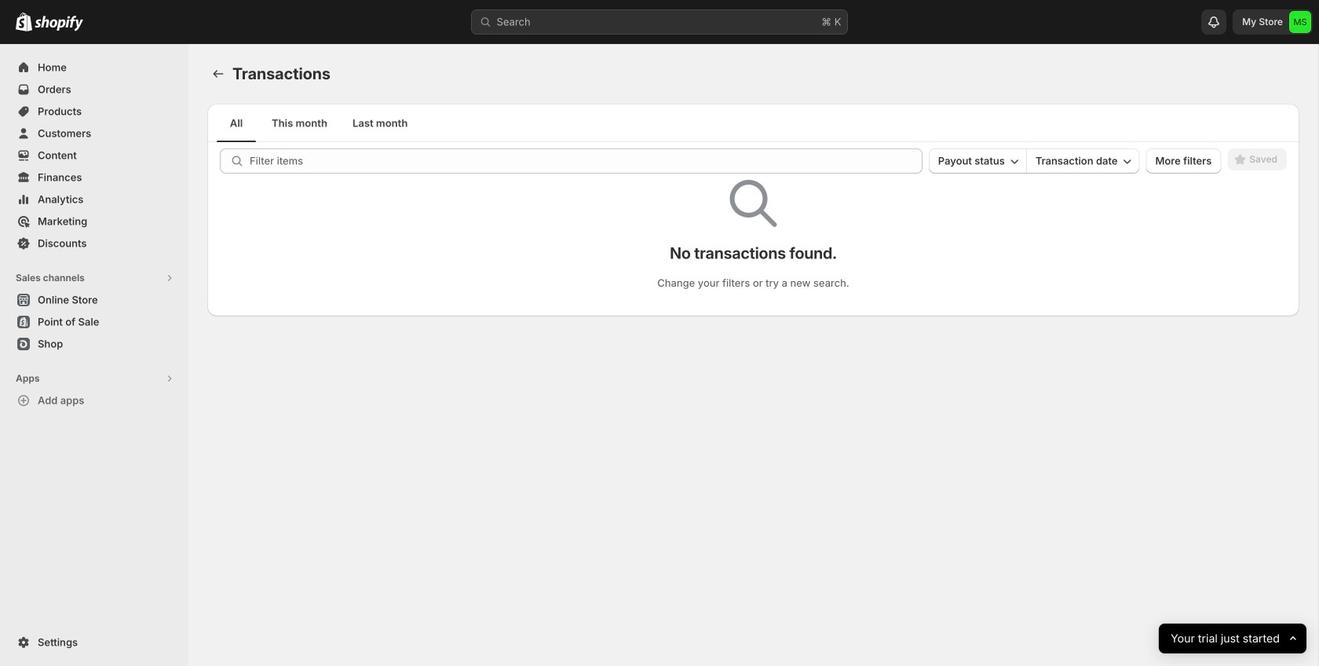 Task type: locate. For each thing, give the bounding box(es) containing it.
tab list
[[214, 104, 1294, 142]]

my store image
[[1290, 11, 1312, 33]]

shopify image
[[16, 12, 32, 31], [35, 16, 83, 31]]

1 horizontal spatial shopify image
[[35, 16, 83, 31]]



Task type: describe. For each thing, give the bounding box(es) containing it.
Filter items text field
[[250, 148, 923, 174]]

empty search results image
[[730, 180, 777, 227]]

0 horizontal spatial shopify image
[[16, 12, 32, 31]]



Task type: vqa. For each thing, say whether or not it's contained in the screenshot.
Filter items text field
yes



